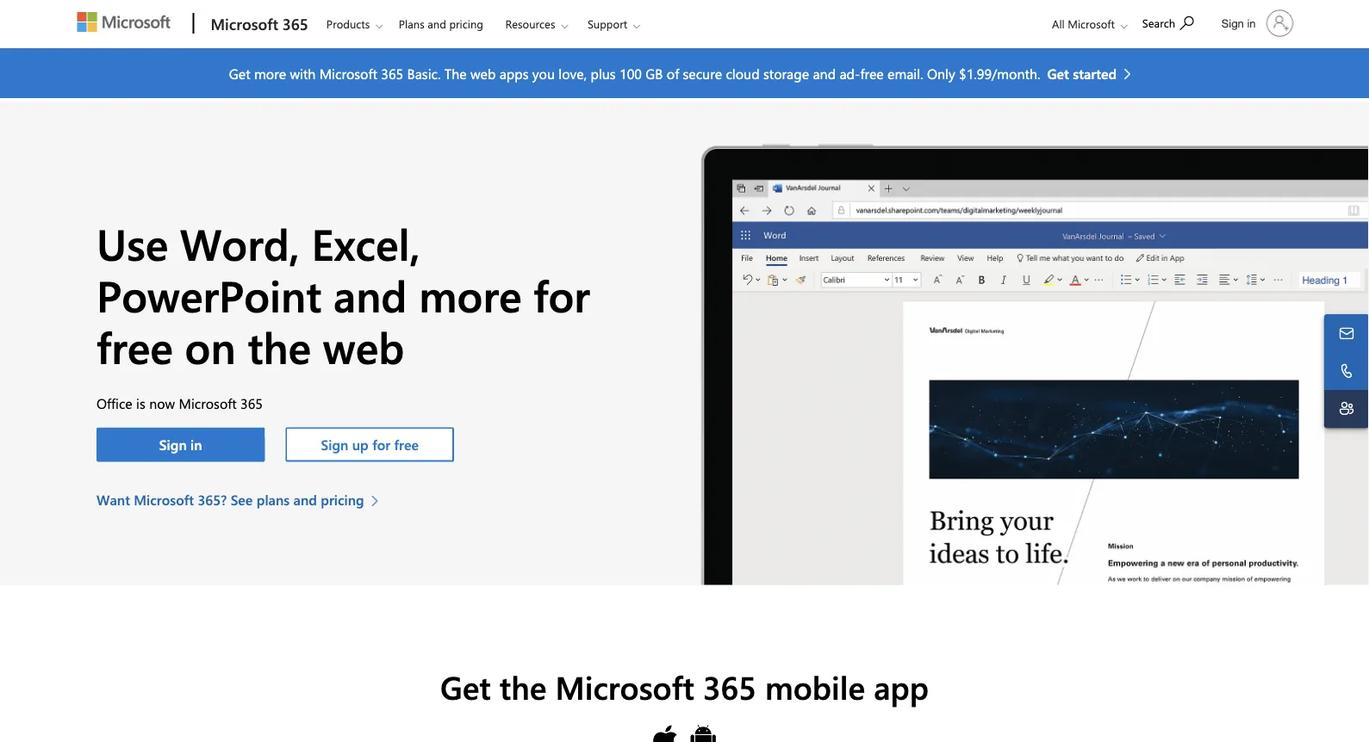Task type: describe. For each thing, give the bounding box(es) containing it.
microsoft inside "dropdown button"
[[1068, 16, 1115, 31]]

resources button
[[494, 1, 582, 47]]

and inside use word, excel, powerpoint and more for free on the web
[[334, 266, 407, 324]]

love,
[[559, 64, 587, 82]]

products
[[326, 16, 370, 31]]

word,
[[180, 215, 300, 272]]

0 vertical spatial sign in
[[1222, 16, 1256, 30]]

all microsoft
[[1052, 16, 1115, 31]]

powerpoint
[[97, 266, 322, 324]]

of
[[667, 64, 679, 82]]

you
[[532, 64, 555, 82]]

get more with microsoft 365 basic. the web apps you love, plus 100 gb of secure cloud storage and ad-free email. only $1.99/month. get started
[[229, 64, 1117, 82]]

basic.
[[407, 64, 441, 82]]

want microsoft 365? see plans and pricing
[[97, 491, 364, 509]]

all microsoft button
[[1038, 1, 1133, 47]]

plans and pricing link
[[391, 1, 491, 42]]

get for get the microsoft 365 mobile app
[[440, 666, 491, 708]]

microsoft 365 link
[[202, 1, 314, 47]]

for inside use word, excel, powerpoint and more for free on the web
[[534, 266, 590, 324]]

excel,
[[312, 215, 420, 272]]

0 vertical spatial web
[[470, 64, 496, 82]]

want microsoft 365? see plans and pricing link
[[97, 490, 387, 511]]

now
[[149, 394, 175, 413]]

search button
[[1135, 3, 1202, 41]]

resources
[[505, 16, 555, 31]]

storage
[[763, 64, 809, 82]]

email.
[[888, 64, 923, 82]]

android and apple logos image
[[651, 724, 718, 743]]

started
[[1073, 64, 1117, 82]]

the
[[444, 64, 467, 82]]

use
[[97, 215, 168, 272]]

all
[[1052, 16, 1065, 31]]

free inside the sign up for free link
[[394, 436, 419, 454]]

free inside use word, excel, powerpoint and more for free on the web
[[97, 318, 173, 375]]

more inside use word, excel, powerpoint and more for free on the web
[[419, 266, 522, 324]]

100
[[620, 64, 642, 82]]

support
[[588, 16, 627, 31]]



Task type: locate. For each thing, give the bounding box(es) containing it.
sign in
[[1222, 16, 1256, 30], [159, 436, 202, 454]]

0 horizontal spatial sign
[[159, 436, 187, 454]]

1 horizontal spatial sign
[[321, 436, 348, 454]]

0 horizontal spatial free
[[97, 318, 173, 375]]

pricing inside plans and pricing link
[[449, 16, 483, 31]]

up
[[352, 436, 369, 454]]

get
[[229, 64, 250, 82], [1047, 64, 1069, 82], [440, 666, 491, 708]]

use word, excel, powerpoint and more for free on the web
[[97, 215, 590, 375]]

sign in down office is now microsoft 365 on the left bottom of page
[[159, 436, 202, 454]]

1 horizontal spatial get
[[440, 666, 491, 708]]

get for get more with microsoft 365 basic. the web apps you love, plus 100 gb of secure cloud storage and ad-free email. only $1.99/month. get started
[[229, 64, 250, 82]]

microsoft 365
[[211, 13, 308, 34]]

more
[[254, 64, 286, 82], [419, 266, 522, 324]]

gb
[[646, 64, 663, 82]]

0 vertical spatial free
[[860, 64, 884, 82]]

free
[[860, 64, 884, 82], [97, 318, 173, 375], [394, 436, 419, 454]]

0 vertical spatial pricing
[[449, 16, 483, 31]]

1 horizontal spatial sign in link
[[1211, 3, 1301, 44]]

office
[[97, 394, 132, 413]]

1 vertical spatial pricing
[[321, 491, 364, 509]]

1 horizontal spatial free
[[394, 436, 419, 454]]

1 vertical spatial in
[[191, 436, 202, 454]]

office is now microsoft 365
[[97, 394, 263, 413]]

1 horizontal spatial web
[[470, 64, 496, 82]]

pricing inside want microsoft 365? see plans and pricing link
[[321, 491, 364, 509]]

plans
[[257, 491, 290, 509]]

search
[[1142, 16, 1175, 31]]

365
[[282, 13, 308, 34], [381, 64, 403, 82], [240, 394, 263, 413], [703, 666, 756, 708]]

0 horizontal spatial more
[[254, 64, 286, 82]]

sign up for free link
[[286, 428, 454, 462]]

1 vertical spatial the
[[500, 666, 547, 708]]

want
[[97, 491, 130, 509]]

0 horizontal spatial web
[[323, 318, 404, 375]]

Search search field
[[1134, 3, 1211, 41]]

pricing down up
[[321, 491, 364, 509]]

1 horizontal spatial in
[[1247, 16, 1256, 30]]

free left email.
[[860, 64, 884, 82]]

see
[[231, 491, 253, 509]]

1 horizontal spatial sign in
[[1222, 16, 1256, 30]]

for
[[534, 266, 590, 324], [372, 436, 390, 454]]

web inside use word, excel, powerpoint and more for free on the web
[[323, 318, 404, 375]]

pricing up 'the'
[[449, 16, 483, 31]]

1 vertical spatial sign in
[[159, 436, 202, 454]]

1 vertical spatial for
[[372, 436, 390, 454]]

in down office is now microsoft 365 on the left bottom of page
[[191, 436, 202, 454]]

apps
[[499, 64, 529, 82]]

1 vertical spatial web
[[323, 318, 404, 375]]

sign in link
[[1211, 3, 1301, 44], [97, 428, 265, 462]]

free right up
[[394, 436, 419, 454]]

1 horizontal spatial pricing
[[449, 16, 483, 31]]

plans
[[399, 16, 425, 31]]

0 horizontal spatial for
[[372, 436, 390, 454]]

0 vertical spatial sign in link
[[1211, 3, 1301, 44]]

free up is
[[97, 318, 173, 375]]

0 horizontal spatial get
[[229, 64, 250, 82]]

in
[[1247, 16, 1256, 30], [191, 436, 202, 454]]

microsoft image
[[77, 12, 170, 32]]

sign up for free
[[321, 436, 419, 454]]

2 horizontal spatial sign
[[1222, 16, 1244, 30]]

cloud
[[726, 64, 760, 82]]

sign in right search "search field"
[[1222, 16, 1256, 30]]

365?
[[198, 491, 227, 509]]

is
[[136, 394, 145, 413]]

ad-
[[840, 64, 860, 82]]

app
[[874, 666, 929, 708]]

only
[[927, 64, 955, 82]]

mobile
[[765, 666, 865, 708]]

microsoft
[[211, 13, 278, 34], [1068, 16, 1115, 31], [319, 64, 377, 82], [179, 394, 237, 413], [134, 491, 194, 509], [555, 666, 694, 708]]

2 horizontal spatial get
[[1047, 64, 1069, 82]]

sign right search "search field"
[[1222, 16, 1244, 30]]

on
[[185, 318, 236, 375]]

a computer screen showing a resume being created in word on the web. image
[[685, 143, 1369, 585]]

plus
[[591, 64, 616, 82]]

0 vertical spatial for
[[534, 266, 590, 324]]

products button
[[315, 1, 397, 47]]

0 horizontal spatial pricing
[[321, 491, 364, 509]]

web
[[470, 64, 496, 82], [323, 318, 404, 375]]

in right search "search field"
[[1247, 16, 1256, 30]]

sign left up
[[321, 436, 348, 454]]

1 vertical spatial free
[[97, 318, 173, 375]]

support button
[[576, 1, 654, 47]]

2 horizontal spatial free
[[860, 64, 884, 82]]

secure
[[683, 64, 722, 82]]

sign
[[1222, 16, 1244, 30], [159, 436, 187, 454], [321, 436, 348, 454]]

0 horizontal spatial sign in link
[[97, 428, 265, 462]]

1 vertical spatial sign in link
[[97, 428, 265, 462]]

0 horizontal spatial in
[[191, 436, 202, 454]]

with
[[290, 64, 316, 82]]

1 horizontal spatial more
[[419, 266, 522, 324]]

0 vertical spatial the
[[248, 318, 311, 375]]

get the microsoft 365 mobile app
[[440, 666, 929, 708]]

and
[[428, 16, 446, 31], [813, 64, 836, 82], [334, 266, 407, 324], [293, 491, 317, 509]]

the
[[248, 318, 311, 375], [500, 666, 547, 708]]

1 horizontal spatial the
[[500, 666, 547, 708]]

0 vertical spatial in
[[1247, 16, 1256, 30]]

2 vertical spatial free
[[394, 436, 419, 454]]

sign down office is now microsoft 365 on the left bottom of page
[[159, 436, 187, 454]]

get started link
[[1047, 63, 1140, 84]]

1 horizontal spatial for
[[534, 266, 590, 324]]

pricing
[[449, 16, 483, 31], [321, 491, 364, 509]]

1 vertical spatial more
[[419, 266, 522, 324]]

0 vertical spatial more
[[254, 64, 286, 82]]

the inside use word, excel, powerpoint and more for free on the web
[[248, 318, 311, 375]]

0 horizontal spatial sign in
[[159, 436, 202, 454]]

0 horizontal spatial the
[[248, 318, 311, 375]]

plans and pricing
[[399, 16, 483, 31]]

$1.99/month.
[[959, 64, 1040, 82]]



Task type: vqa. For each thing, say whether or not it's contained in the screenshot.
Get more with Microsoft 365 Basic. The web apps you love, plus 100 GB of secure cloud storage and ad-free email. Only $1.99/month. Get started
yes



